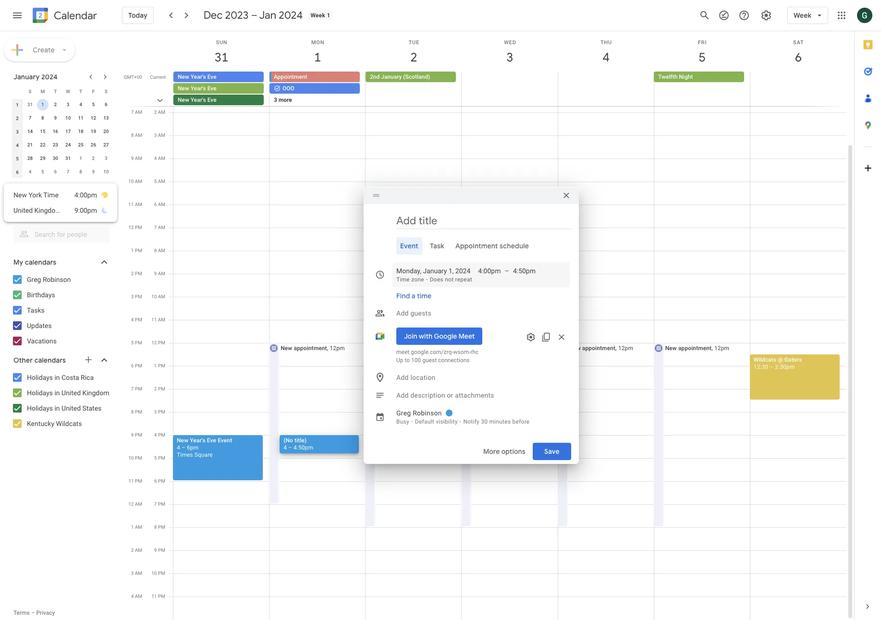Task type: describe. For each thing, give the bounding box(es) containing it.
other calendars list
[[2, 370, 119, 432]]

february 7 element
[[62, 166, 74, 178]]

february 2 element
[[88, 153, 99, 164]]

fri
[[699, 39, 708, 46]]

title)
[[295, 438, 307, 444]]

connections
[[439, 357, 470, 364]]

sat
[[794, 39, 805, 46]]

tab list containing event
[[372, 238, 572, 255]]

appointment for appointment
[[274, 74, 307, 80]]

– inside (no title) 4 – 4:50pm
[[289, 445, 292, 452]]

find
[[397, 292, 410, 301]]

settings menu image
[[761, 10, 773, 21]]

31 element
[[62, 153, 74, 164]]

a
[[412, 292, 416, 301]]

0 vertical spatial 5 pm
[[131, 340, 142, 346]]

visibility
[[436, 419, 458, 426]]

row containing 21
[[11, 138, 113, 152]]

dec 2023 – jan 2024
[[204, 9, 303, 22]]

january 2024
[[13, 73, 58, 81]]

meet
[[459, 332, 475, 341]]

4 12pm from the left
[[715, 345, 730, 352]]

appointment inside "button"
[[487, 345, 520, 352]]

8 right "1 am"
[[154, 525, 157, 530]]

14
[[27, 129, 33, 134]]

1 vertical spatial 4 pm
[[154, 433, 165, 438]]

16 element
[[50, 126, 61, 138]]

1 inside "cell"
[[41, 102, 44, 107]]

time for kingdom
[[63, 207, 78, 214]]

21 element
[[24, 139, 36, 151]]

27 element
[[100, 139, 112, 151]]

appointment for appointment schedule
[[456, 242, 499, 251]]

join with google meet link
[[397, 328, 483, 345]]

– inside the wildcats @ gators 12:30 – 2:30pm
[[771, 364, 774, 371]]

google
[[434, 332, 457, 341]]

m
[[41, 89, 45, 94]]

more
[[279, 97, 292, 103]]

updates
[[27, 322, 52, 330]]

add other calendars image
[[84, 355, 93, 365]]

0 vertical spatial 7 pm
[[131, 387, 142, 392]]

gators
[[785, 357, 803, 364]]

4:00pm – 4:50pm
[[479, 267, 536, 275]]

– inside the new year's eve event 4 – 6pm times square
[[182, 445, 186, 452]]

4 inside thu 4
[[603, 50, 610, 65]]

1 vertical spatial 11 am
[[151, 317, 165, 323]]

25 element
[[75, 139, 87, 151]]

list item containing united kingdom time
[[13, 203, 109, 218]]

event inside the new year's eve event 4 – 6pm times square
[[218, 438, 232, 444]]

find a time button
[[393, 288, 436, 305]]

(scotland)
[[404, 74, 430, 80]]

row group inside january 2024 grid
[[11, 98, 113, 179]]

notify
[[464, 419, 480, 426]]

0 vertical spatial 9 pm
[[131, 433, 142, 438]]

4 link
[[596, 47, 618, 69]]

0 vertical spatial 31
[[214, 50, 228, 65]]

8 left february 9 element
[[79, 169, 82, 175]]

1 t from the left
[[54, 89, 57, 94]]

new inside "button"
[[473, 345, 485, 352]]

100
[[412, 357, 421, 364]]

1 vertical spatial 6 pm
[[154, 479, 165, 484]]

current
[[150, 75, 166, 80]]

0 vertical spatial 1 pm
[[131, 248, 142, 253]]

cell containing new year's eve
[[174, 72, 270, 129]]

1 horizontal spatial 7 am
[[154, 225, 165, 230]]

0 vertical spatial 3 am
[[154, 133, 165, 138]]

february 6 element
[[50, 166, 61, 178]]

2:30pm
[[776, 364, 796, 371]]

2 horizontal spatial time
[[397, 277, 410, 283]]

default visibility
[[415, 419, 458, 426]]

notify 30 minutes before
[[464, 419, 530, 426]]

0 vertical spatial 4 pm
[[131, 317, 142, 323]]

1 inside mon 1
[[314, 50, 321, 65]]

1 appointment from the left
[[294, 345, 327, 352]]

1 horizontal spatial tab list
[[856, 31, 882, 594]]

not
[[445, 277, 454, 283]]

23
[[53, 142, 58, 148]]

8 right states
[[131, 410, 134, 415]]

calendar
[[54, 9, 97, 22]]

add guests
[[397, 310, 432, 317]]

1 vertical spatial 1 pm
[[154, 364, 165, 369]]

new year's eve event 4 – 6pm times square
[[177, 438, 232, 459]]

3 , from the left
[[616, 345, 617, 352]]

other calendars
[[13, 356, 66, 365]]

14 element
[[24, 126, 36, 138]]

1 vertical spatial 30
[[482, 419, 488, 426]]

26 element
[[88, 139, 99, 151]]

kingdom inside other calendars list
[[83, 390, 109, 397]]

0 horizontal spatial 2 pm
[[131, 271, 142, 277]]

does not repeat
[[430, 277, 473, 283]]

5 inside fri 5
[[699, 50, 706, 65]]

ooo button
[[270, 83, 360, 94]]

holidays in costa rica
[[27, 374, 94, 382]]

thu 4
[[601, 39, 613, 65]]

1 new appointment , 12pm from the left
[[281, 345, 345, 352]]

1 vertical spatial 10 pm
[[152, 571, 165, 577]]

20 element
[[100, 126, 112, 138]]

0 vertical spatial united
[[13, 207, 33, 214]]

0 vertical spatial 11 pm
[[129, 479, 142, 484]]

greg robinson inside my calendars list
[[27, 276, 71, 284]]

birthdays
[[27, 291, 55, 299]]

with
[[419, 332, 433, 341]]

add guests button
[[393, 305, 572, 322]]

1 horizontal spatial greg robinson
[[397, 410, 442, 417]]

15 element
[[37, 126, 49, 138]]

3 more
[[274, 97, 292, 103]]

0 vertical spatial 12 pm
[[129, 225, 142, 230]]

wildcats inside other calendars list
[[56, 420, 82, 428]]

4:50pm inside (no title) 4 – 4:50pm
[[294, 445, 314, 452]]

– down the schedule
[[505, 267, 510, 275]]

11 inside january 2024 grid
[[78, 115, 84, 121]]

2nd january (scotland)
[[370, 74, 430, 80]]

5 inside february 5 element
[[41, 169, 44, 175]]

28 element
[[24, 153, 36, 164]]

26
[[91, 142, 96, 148]]

1 horizontal spatial 2 pm
[[154, 387, 165, 392]]

1 horizontal spatial 5 pm
[[154, 456, 165, 461]]

appointment schedule button
[[452, 238, 534, 255]]

tue
[[409, 39, 420, 46]]

3 new year's eve button from the top
[[174, 95, 264, 105]]

2 vertical spatial 2024
[[456, 267, 471, 275]]

guests
[[411, 310, 432, 317]]

today button
[[122, 4, 154, 27]]

meet.google.com/zrq-wsom-rhc up to 100 guest connections
[[397, 349, 479, 364]]

25
[[78, 142, 84, 148]]

0 horizontal spatial 6 pm
[[131, 364, 142, 369]]

2023
[[225, 9, 249, 22]]

new appointment button
[[461, 343, 552, 528]]

12 inside row
[[91, 115, 96, 121]]

join
[[404, 332, 418, 341]]

greg inside my calendars list
[[27, 276, 41, 284]]

8 right 20 element
[[131, 133, 134, 138]]

1 vertical spatial 8 am
[[154, 248, 165, 253]]

1 horizontal spatial 2024
[[279, 9, 303, 22]]

calendars for my calendars
[[25, 258, 56, 267]]

1 vertical spatial 9 pm
[[154, 548, 165, 554]]

terms link
[[13, 610, 30, 617]]

location
[[411, 374, 436, 382]]

sun
[[216, 39, 228, 46]]

(no title) 4 – 4:50pm
[[284, 438, 314, 452]]

my calendars list
[[2, 272, 119, 349]]

february 4 element
[[24, 166, 36, 178]]

1 horizontal spatial greg
[[397, 410, 411, 417]]

jan
[[259, 9, 277, 22]]

1 vertical spatial robinson
[[413, 410, 442, 417]]

february 9 element
[[88, 166, 99, 178]]

19
[[91, 129, 96, 134]]

1 horizontal spatial 4:50pm
[[514, 267, 536, 275]]

20
[[103, 129, 109, 134]]

Add title text field
[[397, 214, 572, 228]]

my calendars button
[[2, 255, 119, 270]]

9:00pm
[[74, 207, 97, 214]]

2 s from the left
[[105, 89, 108, 94]]

w
[[66, 89, 70, 94]]

row containing s
[[11, 85, 113, 98]]

3 link
[[499, 47, 522, 69]]

thu
[[601, 39, 613, 46]]

main drawer image
[[12, 10, 23, 21]]

0 vertical spatial 9 am
[[131, 156, 142, 161]]

22
[[40, 142, 46, 148]]

fri 5
[[699, 39, 708, 65]]

new appointment
[[473, 345, 520, 352]]

0 vertical spatial 4 am
[[154, 156, 165, 161]]

costa
[[62, 374, 79, 382]]

24
[[65, 142, 71, 148]]

add for add guests
[[397, 310, 409, 317]]

cell containing new year's eve event
[[173, 66, 270, 621]]

holidays for holidays in costa rica
[[27, 374, 53, 382]]

8 down the 1 "cell" on the left top
[[41, 115, 44, 121]]

1 horizontal spatial 9 am
[[154, 271, 165, 277]]

appointment schedule
[[456, 242, 530, 251]]

add for add location
[[397, 374, 409, 382]]

repeat
[[456, 277, 473, 283]]

wsom-
[[454, 349, 471, 356]]

0 vertical spatial 7 am
[[131, 110, 142, 115]]

11 element
[[75, 113, 87, 124]]

wildcats @ gators 12:30 – 2:30pm
[[754, 357, 803, 371]]

2 , from the left
[[424, 345, 425, 352]]

gmt+00
[[124, 75, 142, 80]]

0 horizontal spatial 8 pm
[[131, 410, 142, 415]]

night
[[680, 74, 694, 80]]

up
[[397, 357, 404, 364]]

kingdom inside list item
[[34, 207, 61, 214]]

week 1
[[311, 12, 331, 19]]

monday,
[[397, 267, 422, 275]]

1,
[[449, 267, 454, 275]]

meet.google.com/zrq-
[[397, 349, 454, 356]]

Search for people text field
[[19, 226, 104, 243]]

1 vertical spatial 8 pm
[[154, 525, 165, 530]]

6 link
[[788, 47, 810, 69]]

holidays for holidays in united states
[[27, 405, 53, 413]]

4 inside (no title) 4 – 4:50pm
[[284, 445, 287, 452]]

0 horizontal spatial 3 pm
[[131, 294, 142, 300]]

row containing 7
[[11, 112, 113, 125]]

2 appointment from the left
[[390, 345, 424, 352]]



Task type: locate. For each thing, give the bounding box(es) containing it.
1 horizontal spatial 12 pm
[[152, 340, 165, 346]]

5 appointment from the left
[[679, 345, 712, 352]]

1 cell
[[36, 98, 49, 112]]

february 10 element
[[100, 166, 112, 178]]

january for 2nd january (scotland)
[[381, 74, 402, 80]]

– right 12:30 at the right of page
[[771, 364, 774, 371]]

1 vertical spatial 3 am
[[131, 571, 142, 577]]

robinson inside my calendars list
[[43, 276, 71, 284]]

1 holidays from the top
[[27, 374, 53, 382]]

time for york
[[43, 191, 59, 199]]

in down holidays in costa rica
[[55, 390, 60, 397]]

1 horizontal spatial 10 pm
[[152, 571, 165, 577]]

robinson up default
[[413, 410, 442, 417]]

time down monday,
[[397, 277, 410, 283]]

31 for "31" element
[[65, 156, 71, 161]]

cell containing wildcats @ gators
[[751, 66, 847, 621]]

vacations
[[27, 338, 57, 345]]

1 vertical spatial greg robinson
[[397, 410, 442, 417]]

4 appointment from the left
[[583, 345, 616, 352]]

19 element
[[88, 126, 99, 138]]

appointment inside tab list
[[456, 242, 499, 251]]

0 horizontal spatial 11 pm
[[129, 479, 142, 484]]

24 element
[[62, 139, 74, 151]]

week inside popup button
[[794, 11, 812, 20]]

in for rica
[[55, 374, 60, 382]]

4 , from the left
[[712, 345, 714, 352]]

4:00pm left to element
[[479, 267, 501, 275]]

time
[[43, 191, 59, 199], [63, 207, 78, 214], [397, 277, 410, 283]]

1 vertical spatial 7 am
[[154, 225, 165, 230]]

13
[[103, 115, 109, 121]]

united kingdom time 9:00pm
[[13, 207, 97, 214]]

0 horizontal spatial greg robinson
[[27, 276, 71, 284]]

31 left the 1 "cell" on the left top
[[27, 102, 33, 107]]

united for holidays in united kingdom
[[62, 390, 81, 397]]

17 element
[[62, 126, 74, 138]]

0 horizontal spatial 31
[[27, 102, 33, 107]]

7 am down 6 am
[[154, 225, 165, 230]]

pm
[[135, 225, 142, 230], [135, 248, 142, 253], [135, 271, 142, 277], [135, 294, 142, 300], [135, 317, 142, 323], [135, 340, 142, 346], [158, 340, 165, 346], [135, 364, 142, 369], [158, 364, 165, 369], [135, 387, 142, 392], [158, 387, 165, 392], [135, 410, 142, 415], [158, 410, 165, 415], [135, 433, 142, 438], [158, 433, 165, 438], [135, 456, 142, 461], [158, 456, 165, 461], [135, 479, 142, 484], [158, 479, 165, 484], [158, 502, 165, 507], [158, 525, 165, 530], [158, 548, 165, 554], [158, 571, 165, 577], [158, 594, 165, 600]]

8 pm right states
[[131, 410, 142, 415]]

6 inside sat 6
[[795, 50, 802, 65]]

1 horizontal spatial 3 am
[[154, 133, 165, 138]]

list item up united kingdom time 9:00pm
[[13, 188, 109, 203]]

list item up search for people text field
[[13, 203, 109, 218]]

1 vertical spatial 10 am
[[151, 294, 165, 300]]

january up the does
[[423, 267, 447, 275]]

3 inside button
[[274, 97, 277, 103]]

4 inside the new year's eve event 4 – 6pm times square
[[177, 445, 180, 452]]

1 list item from the top
[[13, 188, 109, 203]]

1 new year's eve button from the top
[[174, 72, 264, 82]]

february 1 element
[[75, 153, 87, 164]]

or
[[447, 392, 454, 400]]

10 am
[[128, 179, 142, 184], [151, 294, 165, 300]]

1 vertical spatial 5 pm
[[154, 456, 165, 461]]

1 12pm from the left
[[330, 345, 345, 352]]

1 vertical spatial 2024
[[41, 73, 58, 81]]

event inside button
[[401, 242, 419, 251]]

s left m
[[29, 89, 32, 94]]

grid containing 31
[[123, 31, 855, 621]]

1 vertical spatial 4:50pm
[[294, 445, 314, 452]]

row containing 31
[[11, 98, 113, 112]]

calendars
[[25, 258, 56, 267], [34, 356, 66, 365]]

january 2024 grid
[[9, 85, 113, 179]]

1 s from the left
[[29, 89, 32, 94]]

0 horizontal spatial 2024
[[41, 73, 58, 81]]

0 horizontal spatial t
[[54, 89, 57, 94]]

new
[[178, 74, 189, 80], [178, 85, 189, 92], [178, 97, 189, 103], [13, 191, 27, 199], [281, 345, 293, 352], [377, 345, 389, 352], [473, 345, 485, 352], [570, 345, 581, 352], [666, 345, 678, 352], [177, 438, 189, 444]]

0 vertical spatial 6 pm
[[131, 364, 142, 369]]

states
[[83, 405, 102, 413]]

23 element
[[50, 139, 61, 151]]

time
[[417, 292, 432, 301]]

0 horizontal spatial greg
[[27, 276, 41, 284]]

week
[[794, 11, 812, 20], [311, 12, 326, 19]]

0 vertical spatial in
[[55, 374, 60, 382]]

january right 2nd
[[381, 74, 402, 80]]

privacy link
[[36, 610, 55, 617]]

3 am down "1 am"
[[131, 571, 142, 577]]

0 horizontal spatial 3 am
[[131, 571, 142, 577]]

3 appointment from the left
[[487, 345, 520, 352]]

3 am
[[154, 133, 165, 138], [131, 571, 142, 577]]

4 pm
[[131, 317, 142, 323], [154, 433, 165, 438]]

kingdom down new york time
[[34, 207, 61, 214]]

tasks
[[27, 307, 45, 315]]

30 inside row
[[53, 156, 58, 161]]

eve
[[208, 74, 217, 80], [208, 85, 217, 92], [208, 97, 217, 103], [207, 438, 216, 444]]

am
[[135, 110, 142, 115], [158, 110, 165, 115], [135, 133, 142, 138], [158, 133, 165, 138], [135, 156, 142, 161], [158, 156, 165, 161], [135, 179, 142, 184], [158, 179, 165, 184], [135, 202, 142, 207], [158, 202, 165, 207], [158, 225, 165, 230], [158, 248, 165, 253], [158, 271, 165, 277], [158, 294, 165, 300], [158, 317, 165, 323], [135, 502, 142, 507], [135, 525, 142, 530], [135, 548, 142, 554], [135, 571, 142, 577], [135, 594, 142, 600]]

2024 right jan
[[279, 9, 303, 22]]

guest
[[423, 357, 437, 364]]

6
[[795, 50, 802, 65], [105, 102, 108, 107], [54, 169, 57, 175], [16, 170, 19, 175], [154, 202, 157, 207], [131, 364, 134, 369], [154, 479, 157, 484]]

2nd january (scotland) button
[[366, 72, 456, 82]]

7 am
[[131, 110, 142, 115], [154, 225, 165, 230]]

1 , from the left
[[327, 345, 329, 352]]

february 8 element
[[75, 166, 87, 178]]

0 vertical spatial holidays
[[27, 374, 53, 382]]

1 pm
[[131, 248, 142, 253], [154, 364, 165, 369]]

appointment button
[[272, 72, 360, 82]]

8 am right 20 element
[[131, 133, 142, 138]]

1 horizontal spatial time
[[63, 207, 78, 214]]

column header inside january 2024 grid
[[11, 85, 24, 98]]

4 new appointment , 12pm from the left
[[666, 345, 730, 352]]

2 new appointment , 12pm from the left
[[377, 345, 441, 352]]

1 vertical spatial 2 am
[[131, 548, 142, 554]]

add down the up
[[397, 374, 409, 382]]

2 inside tue 2
[[410, 50, 417, 65]]

2024
[[279, 9, 303, 22], [41, 73, 58, 81], [456, 267, 471, 275]]

wildcats down holidays in united states at the left
[[56, 420, 82, 428]]

2 12pm from the left
[[426, 345, 441, 352]]

5 am
[[154, 179, 165, 184]]

2 vertical spatial holidays
[[27, 405, 53, 413]]

in for kingdom
[[55, 390, 60, 397]]

t right w
[[79, 89, 82, 94]]

holidays down other calendars
[[27, 374, 53, 382]]

create button
[[4, 38, 75, 62]]

1 horizontal spatial 8 pm
[[154, 525, 165, 530]]

in for states
[[55, 405, 60, 413]]

12 element
[[88, 113, 99, 124]]

1 horizontal spatial 31
[[65, 156, 71, 161]]

2 holidays from the top
[[27, 390, 53, 397]]

1 vertical spatial in
[[55, 390, 60, 397]]

february 3 element
[[100, 153, 112, 164]]

add description or attachments
[[397, 392, 495, 400]]

to
[[405, 357, 410, 364]]

robinson
[[43, 276, 71, 284], [413, 410, 442, 417]]

january for monday, january 1, 2024
[[423, 267, 447, 275]]

0 horizontal spatial 12 pm
[[129, 225, 142, 230]]

row containing new appointment
[[169, 66, 847, 621]]

list containing new york time
[[4, 184, 117, 222]]

row containing 28
[[11, 152, 113, 165]]

calendars inside my calendars dropdown button
[[25, 258, 56, 267]]

calendar element
[[31, 6, 97, 27]]

4 am
[[154, 156, 165, 161], [131, 594, 142, 600]]

minutes
[[490, 419, 511, 426]]

1 vertical spatial wildcats
[[56, 420, 82, 428]]

calendars right my on the left top
[[25, 258, 56, 267]]

kentucky wildcats
[[27, 420, 82, 428]]

greg up birthdays
[[27, 276, 41, 284]]

row group containing 31
[[11, 98, 113, 179]]

1 horizontal spatial 4 am
[[154, 156, 165, 161]]

0 horizontal spatial 4 am
[[131, 594, 142, 600]]

greg robinson up default
[[397, 410, 442, 417]]

t right m
[[54, 89, 57, 94]]

f
[[92, 89, 95, 94]]

york
[[29, 191, 42, 199]]

add down add location
[[397, 392, 409, 400]]

3 inside "element"
[[105, 156, 108, 161]]

0 vertical spatial event
[[401, 242, 419, 251]]

0 horizontal spatial 8 am
[[131, 133, 142, 138]]

2 vertical spatial 31
[[65, 156, 71, 161]]

week for week
[[794, 11, 812, 20]]

add down find
[[397, 310, 409, 317]]

1 vertical spatial 12 pm
[[152, 340, 165, 346]]

before
[[513, 419, 530, 426]]

7
[[131, 110, 134, 115], [29, 115, 31, 121], [67, 169, 70, 175], [154, 225, 157, 230], [131, 387, 134, 392], [154, 502, 157, 507]]

1 horizontal spatial 3 pm
[[154, 410, 165, 415]]

2 list item from the top
[[13, 203, 109, 218]]

holidays up kentucky
[[27, 405, 53, 413]]

1 vertical spatial 4 am
[[131, 594, 142, 600]]

0 vertical spatial 2 am
[[154, 110, 165, 115]]

january inside button
[[381, 74, 402, 80]]

31 for december 31 element
[[27, 102, 33, 107]]

0 vertical spatial add
[[397, 310, 409, 317]]

2 horizontal spatial 2024
[[456, 267, 471, 275]]

row
[[169, 66, 847, 621], [169, 72, 855, 129], [11, 85, 113, 98], [11, 98, 113, 112], [11, 112, 113, 125], [11, 125, 113, 138], [11, 138, 113, 152], [11, 152, 113, 165], [11, 165, 113, 179]]

30 right '29'
[[53, 156, 58, 161]]

0 horizontal spatial 5 pm
[[131, 340, 142, 346]]

year's inside the new year's eve event 4 – 6pm times square
[[190, 438, 206, 444]]

terms
[[13, 610, 30, 617]]

calendars for other calendars
[[34, 356, 66, 365]]

cell containing appointment
[[270, 72, 366, 129]]

wildcats
[[754, 357, 777, 364], [56, 420, 82, 428]]

17
[[65, 129, 71, 134]]

sat 6
[[794, 39, 805, 65]]

1 vertical spatial add
[[397, 374, 409, 382]]

1 vertical spatial 4:00pm
[[479, 267, 501, 275]]

kingdom up states
[[83, 390, 109, 397]]

8 pm right "1 am"
[[154, 525, 165, 530]]

1 in from the top
[[55, 374, 60, 382]]

2 horizontal spatial january
[[423, 267, 447, 275]]

0 vertical spatial new year's eve button
[[174, 72, 264, 82]]

3 new appointment , 12pm from the left
[[570, 345, 634, 352]]

add for add description or attachments
[[397, 392, 409, 400]]

0 vertical spatial appointment
[[274, 74, 307, 80]]

0 horizontal spatial 4:50pm
[[294, 445, 314, 452]]

december 31 element
[[24, 99, 36, 111]]

1 vertical spatial 7 pm
[[154, 502, 165, 507]]

united down york
[[13, 207, 33, 214]]

5 link
[[692, 47, 714, 69]]

1
[[327, 12, 331, 19], [314, 50, 321, 65], [41, 102, 44, 107], [16, 102, 19, 107], [79, 156, 82, 161], [131, 248, 134, 253], [154, 364, 157, 369], [131, 525, 134, 530]]

week up 'sat'
[[794, 11, 812, 20]]

2 am down "1 am"
[[131, 548, 142, 554]]

4:00pm for 4:00pm
[[74, 191, 97, 199]]

3 inside wed 3
[[506, 50, 513, 65]]

0 vertical spatial 10 am
[[128, 179, 142, 184]]

holidays for holidays in united kingdom
[[27, 390, 53, 397]]

0 horizontal spatial 4 pm
[[131, 317, 142, 323]]

0 horizontal spatial 10 pm
[[129, 456, 142, 461]]

2 in from the top
[[55, 390, 60, 397]]

list item containing new york time
[[13, 188, 109, 203]]

15
[[40, 129, 46, 134]]

4:00pm up the 9:00pm
[[74, 191, 97, 199]]

– left jan
[[251, 9, 258, 22]]

1 horizontal spatial wildcats
[[754, 357, 777, 364]]

2 vertical spatial add
[[397, 392, 409, 400]]

holidays in united states
[[27, 405, 102, 413]]

other
[[13, 356, 33, 365]]

other calendars button
[[2, 353, 119, 368]]

1 vertical spatial 31
[[27, 102, 33, 107]]

2 new year's eve button from the top
[[174, 83, 264, 94]]

0 horizontal spatial january
[[13, 73, 40, 81]]

wildcats inside the wildcats @ gators 12:30 – 2:30pm
[[754, 357, 777, 364]]

5 pm
[[131, 340, 142, 346], [154, 456, 165, 461]]

3 add from the top
[[397, 392, 409, 400]]

1 vertical spatial new year's eve button
[[174, 83, 264, 94]]

2 am down the current at the left top of the page
[[154, 110, 165, 115]]

1 horizontal spatial 11 am
[[151, 317, 165, 323]]

1 horizontal spatial 10 am
[[151, 294, 165, 300]]

wildcats up 12:30 at the right of page
[[754, 357, 777, 364]]

cell
[[173, 66, 270, 621], [269, 66, 366, 621], [365, 66, 462, 621], [558, 66, 655, 621], [654, 66, 751, 621], [751, 66, 847, 621], [174, 72, 270, 129], [270, 72, 366, 129], [462, 72, 558, 129], [558, 72, 655, 129], [751, 72, 847, 129]]

31 down sun
[[214, 50, 228, 65]]

find a time
[[397, 292, 432, 301]]

0 vertical spatial 30
[[53, 156, 58, 161]]

in left the costa
[[55, 374, 60, 382]]

1 horizontal spatial 9 pm
[[154, 548, 165, 554]]

3 12pm from the left
[[619, 345, 634, 352]]

1 link
[[307, 47, 329, 69]]

0 horizontal spatial 1 pm
[[131, 248, 142, 253]]

dec
[[204, 9, 223, 22]]

3 in from the top
[[55, 405, 60, 413]]

22 element
[[37, 139, 49, 151]]

description
[[411, 392, 446, 400]]

4:50pm right to element
[[514, 267, 536, 275]]

3 holidays from the top
[[27, 405, 53, 413]]

appointment up ooo
[[274, 74, 307, 80]]

13 element
[[100, 113, 112, 124]]

0 vertical spatial 2 pm
[[131, 271, 142, 277]]

3 am up 5 am
[[154, 133, 165, 138]]

None search field
[[0, 222, 119, 243]]

1 add from the top
[[397, 310, 409, 317]]

2 t from the left
[[79, 89, 82, 94]]

calendars up holidays in costa rica
[[34, 356, 66, 365]]

0 horizontal spatial wildcats
[[56, 420, 82, 428]]

time up search for people text field
[[63, 207, 78, 214]]

tab list
[[856, 31, 882, 594], [372, 238, 572, 255]]

monday, january 1, 2024
[[397, 267, 471, 275]]

0 vertical spatial 3 pm
[[131, 294, 142, 300]]

12 pm
[[129, 225, 142, 230], [152, 340, 165, 346]]

6 am
[[154, 202, 165, 207]]

to element
[[505, 266, 510, 276]]

united down the costa
[[62, 390, 81, 397]]

1 horizontal spatial t
[[79, 89, 82, 94]]

5
[[699, 50, 706, 65], [92, 102, 95, 107], [16, 156, 19, 161], [41, 169, 44, 175], [154, 179, 157, 184], [131, 340, 134, 346], [154, 456, 157, 461]]

week up mon
[[311, 12, 326, 19]]

,
[[327, 345, 329, 352], [424, 345, 425, 352], [616, 345, 617, 352], [712, 345, 714, 352]]

eve inside the new year's eve event 4 – 6pm times square
[[207, 438, 216, 444]]

robinson down my calendars dropdown button
[[43, 276, 71, 284]]

united for holidays in united states
[[62, 405, 81, 413]]

– up times
[[182, 445, 186, 452]]

ooo
[[283, 85, 295, 92]]

rica
[[81, 374, 94, 382]]

1 horizontal spatial week
[[794, 11, 812, 20]]

2024 up m
[[41, 73, 58, 81]]

time right york
[[43, 191, 59, 199]]

7 am right 13 element
[[131, 110, 142, 115]]

appointment down add title text field on the top
[[456, 242, 499, 251]]

january up december 31 element
[[13, 73, 40, 81]]

week button
[[788, 4, 829, 27]]

10 element
[[62, 113, 74, 124]]

united
[[13, 207, 33, 214], [62, 390, 81, 397], [62, 405, 81, 413]]

holidays down holidays in costa rica
[[27, 390, 53, 397]]

add inside dropdown button
[[397, 310, 409, 317]]

0 vertical spatial 4:50pm
[[514, 267, 536, 275]]

3 pm
[[131, 294, 142, 300], [154, 410, 165, 415]]

kingdom
[[34, 207, 61, 214], [83, 390, 109, 397]]

0 horizontal spatial s
[[29, 89, 32, 94]]

row group
[[11, 98, 113, 179]]

february 5 element
[[37, 166, 49, 178]]

column header
[[11, 85, 24, 98]]

8 am down 6 am
[[154, 248, 165, 253]]

my
[[13, 258, 23, 267]]

event
[[401, 242, 419, 251], [218, 438, 232, 444]]

0 horizontal spatial 9 pm
[[131, 433, 142, 438]]

2 add from the top
[[397, 374, 409, 382]]

greg robinson up birthdays
[[27, 276, 71, 284]]

18 element
[[75, 126, 87, 138]]

– down (no
[[289, 445, 292, 452]]

list item
[[13, 188, 109, 203], [13, 203, 109, 218]]

week for week 1
[[311, 12, 326, 19]]

holidays in united kingdom
[[27, 390, 109, 397]]

1 horizontal spatial 11 pm
[[152, 594, 165, 600]]

8 down 6 am
[[154, 248, 157, 253]]

1 vertical spatial 2 pm
[[154, 387, 165, 392]]

0 horizontal spatial 7 am
[[131, 110, 142, 115]]

6pm
[[187, 445, 199, 452]]

6 pm
[[131, 364, 142, 369], [154, 479, 165, 484]]

twelfth
[[659, 74, 678, 80]]

row containing new year's eve
[[169, 72, 855, 129]]

31 right 30 element
[[65, 156, 71, 161]]

30 right the notify
[[482, 419, 488, 426]]

calendars inside other calendars 'dropdown button'
[[34, 356, 66, 365]]

greg up 'busy'
[[397, 410, 411, 417]]

0 vertical spatial 4:00pm
[[74, 191, 97, 199]]

new york time
[[13, 191, 59, 199]]

my calendars
[[13, 258, 56, 267]]

new inside the new year's eve event 4 – 6pm times square
[[177, 438, 189, 444]]

30 element
[[50, 153, 61, 164]]

new appointment cell
[[461, 66, 559, 621]]

1 vertical spatial 9 am
[[154, 271, 165, 277]]

1 horizontal spatial appointment
[[456, 242, 499, 251]]

4:50pm down title)
[[294, 445, 314, 452]]

– right terms
[[31, 610, 35, 617]]

row containing 4
[[11, 165, 113, 179]]

2 am
[[154, 110, 165, 115], [131, 548, 142, 554]]

1 horizontal spatial 30
[[482, 419, 488, 426]]

0 horizontal spatial 9 am
[[131, 156, 142, 161]]

0 horizontal spatial week
[[311, 12, 326, 19]]

default
[[415, 419, 435, 426]]

s right f at the left
[[105, 89, 108, 94]]

in up 'kentucky wildcats'
[[55, 405, 60, 413]]

row containing 14
[[11, 125, 113, 138]]

1 vertical spatial event
[[218, 438, 232, 444]]

twelfth night button
[[655, 72, 745, 82]]

1 vertical spatial 11 pm
[[152, 594, 165, 600]]

appointment inside row
[[274, 74, 307, 80]]

list
[[4, 184, 117, 222]]

1 horizontal spatial 7 pm
[[154, 502, 165, 507]]

calendar heading
[[52, 9, 97, 22]]

united down holidays in united kingdom
[[62, 405, 81, 413]]

29 element
[[37, 153, 49, 164]]

grid
[[123, 31, 855, 621]]

1 vertical spatial 3 pm
[[154, 410, 165, 415]]

2024 up repeat
[[456, 267, 471, 275]]

s
[[29, 89, 32, 94], [105, 89, 108, 94]]

0 horizontal spatial 11 am
[[128, 202, 142, 207]]

4:00pm for 4:00pm – 4:50pm
[[479, 267, 501, 275]]

1 vertical spatial greg
[[397, 410, 411, 417]]



Task type: vqa. For each thing, say whether or not it's contained in the screenshot.


